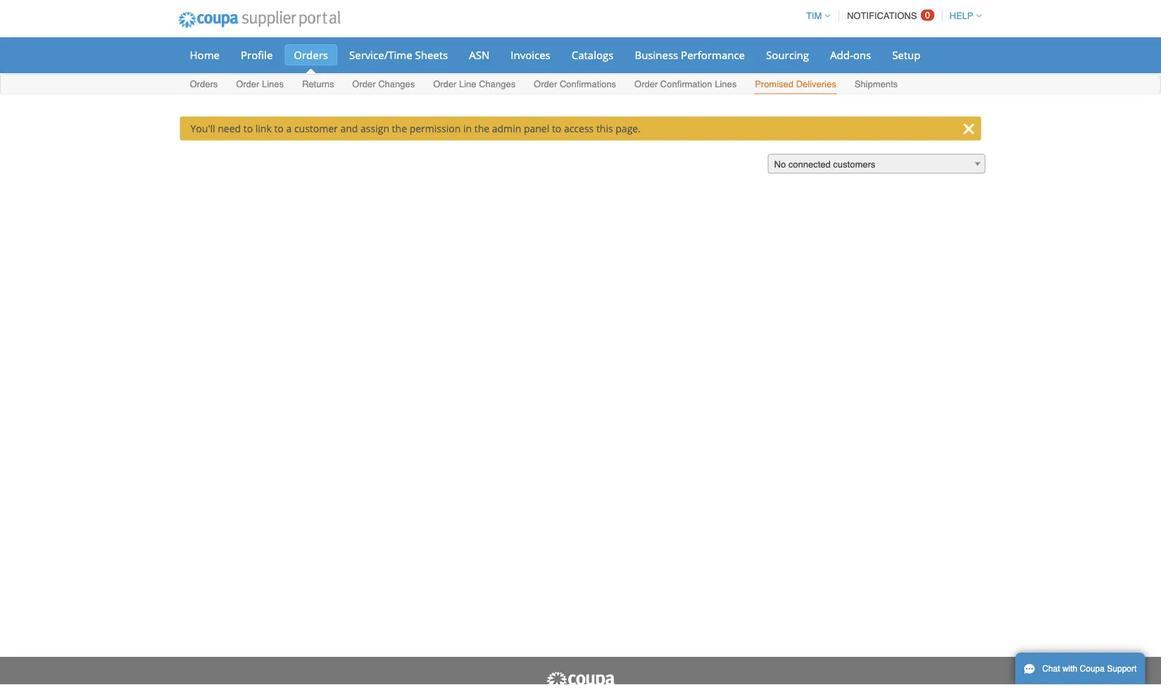Task type: describe. For each thing, give the bounding box(es) containing it.
1 the from the left
[[392, 122, 407, 135]]

help link
[[943, 11, 982, 21]]

ons
[[853, 48, 871, 62]]

customer
[[294, 122, 338, 135]]

this
[[596, 122, 613, 135]]

setup
[[892, 48, 921, 62]]

business
[[635, 48, 678, 62]]

profile link
[[232, 44, 282, 65]]

need
[[218, 122, 241, 135]]

notifications
[[847, 11, 917, 21]]

orders for orders link to the left
[[190, 79, 218, 89]]

2 to from the left
[[274, 122, 284, 135]]

orders for the topmost orders link
[[294, 48, 328, 62]]

deliveries
[[796, 79, 836, 89]]

assign
[[361, 122, 389, 135]]

order line changes link
[[432, 76, 516, 94]]

invoices link
[[502, 44, 560, 65]]

notifications 0
[[847, 10, 930, 21]]

panel
[[524, 122, 549, 135]]

chat with coupa support button
[[1015, 653, 1145, 685]]

customers
[[833, 159, 876, 170]]

order confirmation lines link
[[634, 76, 737, 94]]

returns link
[[301, 76, 335, 94]]

you'll need to link to a customer and assign the permission in the admin panel to access this page.
[[190, 122, 641, 135]]

2 lines from the left
[[715, 79, 737, 89]]

order for order confirmation lines
[[634, 79, 658, 89]]

chat with coupa support
[[1042, 664, 1137, 674]]

1 changes from the left
[[378, 79, 415, 89]]

business performance
[[635, 48, 745, 62]]

2 the from the left
[[474, 122, 489, 135]]

promised
[[755, 79, 794, 89]]

2 changes from the left
[[479, 79, 516, 89]]

1 lines from the left
[[262, 79, 284, 89]]

and
[[340, 122, 358, 135]]

3 to from the left
[[552, 122, 561, 135]]

order for order lines
[[236, 79, 259, 89]]

access
[[564, 122, 594, 135]]

order changes link
[[352, 76, 416, 94]]

coupa
[[1080, 664, 1105, 674]]

tim link
[[800, 11, 830, 21]]

No connected customers field
[[768, 154, 986, 174]]

service/time sheets
[[349, 48, 448, 62]]

a
[[286, 122, 292, 135]]

chat
[[1042, 664, 1060, 674]]



Task type: vqa. For each thing, say whether or not it's contained in the screenshot.
Sftp Accounts
no



Task type: locate. For each thing, give the bounding box(es) containing it.
order lines link
[[235, 76, 285, 94]]

order down invoices link
[[534, 79, 557, 89]]

3 order from the left
[[433, 79, 457, 89]]

you'll
[[190, 122, 215, 135]]

order changes
[[352, 79, 415, 89]]

changes down service/time sheets link
[[378, 79, 415, 89]]

2 order from the left
[[352, 79, 376, 89]]

connected
[[788, 159, 831, 170]]

order confirmations
[[534, 79, 616, 89]]

permission
[[410, 122, 461, 135]]

in
[[463, 122, 472, 135]]

0
[[925, 10, 930, 20]]

0 horizontal spatial changes
[[378, 79, 415, 89]]

1 order from the left
[[236, 79, 259, 89]]

orders
[[294, 48, 328, 62], [190, 79, 218, 89]]

0 horizontal spatial orders
[[190, 79, 218, 89]]

order for order changes
[[352, 79, 376, 89]]

page.
[[616, 122, 641, 135]]

line
[[459, 79, 476, 89]]

to left a
[[274, 122, 284, 135]]

0 horizontal spatial coupa supplier portal image
[[169, 2, 350, 37]]

the
[[392, 122, 407, 135], [474, 122, 489, 135]]

0 vertical spatial coupa supplier portal image
[[169, 2, 350, 37]]

add-ons link
[[821, 44, 880, 65]]

confirmations
[[560, 79, 616, 89]]

order
[[236, 79, 259, 89], [352, 79, 376, 89], [433, 79, 457, 89], [534, 79, 557, 89], [634, 79, 658, 89]]

sourcing link
[[757, 44, 818, 65]]

order for order confirmations
[[534, 79, 557, 89]]

1 horizontal spatial the
[[474, 122, 489, 135]]

invoices
[[511, 48, 550, 62]]

to right panel
[[552, 122, 561, 135]]

sourcing
[[766, 48, 809, 62]]

order confirmation lines
[[634, 79, 737, 89]]

asn link
[[460, 44, 499, 65]]

add-
[[830, 48, 853, 62]]

0 vertical spatial orders link
[[285, 44, 337, 65]]

the right assign at the top left of page
[[392, 122, 407, 135]]

0 horizontal spatial lines
[[262, 79, 284, 89]]

tim
[[806, 11, 822, 21]]

1 horizontal spatial orders
[[294, 48, 328, 62]]

1 horizontal spatial orders link
[[285, 44, 337, 65]]

No connected customers text field
[[769, 155, 985, 174]]

catalogs
[[572, 48, 614, 62]]

service/time sheets link
[[340, 44, 457, 65]]

help
[[950, 11, 974, 21]]

1 vertical spatial orders link
[[189, 76, 218, 94]]

promised deliveries
[[755, 79, 836, 89]]

1 vertical spatial orders
[[190, 79, 218, 89]]

business performance link
[[626, 44, 754, 65]]

add-ons
[[830, 48, 871, 62]]

profile
[[241, 48, 273, 62]]

lines
[[262, 79, 284, 89], [715, 79, 737, 89]]

1 horizontal spatial coupa supplier portal image
[[545, 671, 616, 685]]

4 order from the left
[[534, 79, 557, 89]]

asn
[[469, 48, 490, 62]]

orders link down home link
[[189, 76, 218, 94]]

no
[[774, 159, 786, 170]]

0 horizontal spatial orders link
[[189, 76, 218, 94]]

admin
[[492, 122, 521, 135]]

orders down home link
[[190, 79, 218, 89]]

shipments
[[855, 79, 898, 89]]

1 horizontal spatial changes
[[479, 79, 516, 89]]

order confirmations link
[[533, 76, 617, 94]]

1 horizontal spatial to
[[274, 122, 284, 135]]

setup link
[[883, 44, 930, 65]]

support
[[1107, 664, 1137, 674]]

0 horizontal spatial the
[[392, 122, 407, 135]]

confirmation
[[660, 79, 712, 89]]

navigation containing notifications 0
[[800, 2, 982, 30]]

order inside 'link'
[[534, 79, 557, 89]]

to left the link
[[243, 122, 253, 135]]

order line changes
[[433, 79, 516, 89]]

1 vertical spatial coupa supplier portal image
[[545, 671, 616, 685]]

1 horizontal spatial lines
[[715, 79, 737, 89]]

service/time
[[349, 48, 412, 62]]

orders link up 'returns'
[[285, 44, 337, 65]]

navigation
[[800, 2, 982, 30]]

home link
[[181, 44, 229, 65]]

catalogs link
[[562, 44, 623, 65]]

0 horizontal spatial to
[[243, 122, 253, 135]]

order down the profile link
[[236, 79, 259, 89]]

orders up 'returns'
[[294, 48, 328, 62]]

order for order line changes
[[433, 79, 457, 89]]

home
[[190, 48, 220, 62]]

0 vertical spatial orders
[[294, 48, 328, 62]]

order lines
[[236, 79, 284, 89]]

promised deliveries link
[[754, 76, 837, 94]]

order down service/time
[[352, 79, 376, 89]]

order down the business
[[634, 79, 658, 89]]

5 order from the left
[[634, 79, 658, 89]]

no connected customers
[[774, 159, 876, 170]]

lines down the profile link
[[262, 79, 284, 89]]

1 to from the left
[[243, 122, 253, 135]]

the right the "in"
[[474, 122, 489, 135]]

order left line
[[433, 79, 457, 89]]

sheets
[[415, 48, 448, 62]]

to
[[243, 122, 253, 135], [274, 122, 284, 135], [552, 122, 561, 135]]

with
[[1063, 664, 1078, 674]]

orders link
[[285, 44, 337, 65], [189, 76, 218, 94]]

2 horizontal spatial to
[[552, 122, 561, 135]]

coupa supplier portal image
[[169, 2, 350, 37], [545, 671, 616, 685]]

changes right line
[[479, 79, 516, 89]]

shipments link
[[854, 76, 899, 94]]

lines down performance
[[715, 79, 737, 89]]

changes
[[378, 79, 415, 89], [479, 79, 516, 89]]

performance
[[681, 48, 745, 62]]

link
[[255, 122, 272, 135]]

returns
[[302, 79, 334, 89]]



